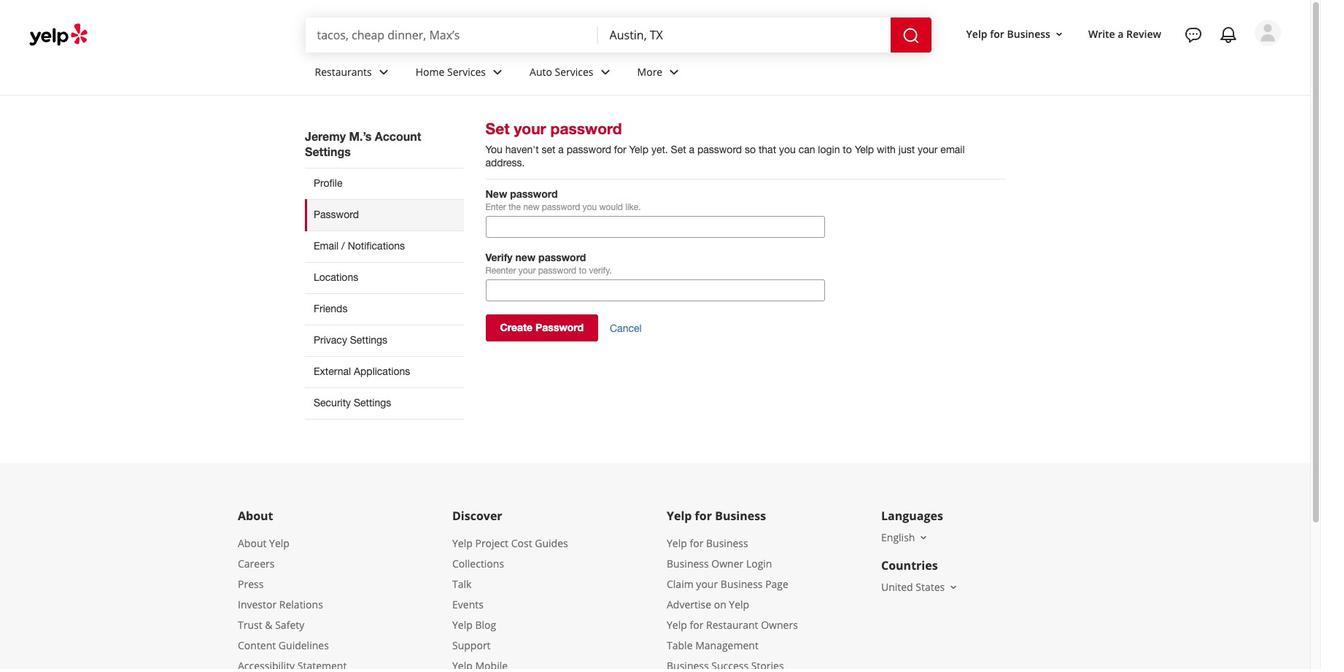 Task type: vqa. For each thing, say whether or not it's contained in the screenshot.


Task type: describe. For each thing, give the bounding box(es) containing it.
password right set
[[567, 144, 611, 155]]

yelp left with
[[855, 144, 874, 155]]

business categories element
[[303, 53, 1281, 95]]

languages
[[881, 508, 943, 524]]

external applications
[[314, 366, 410, 377]]

yelp for restaurant owners link
[[667, 618, 798, 632]]

create password button
[[486, 315, 598, 341]]

1 horizontal spatial set
[[671, 144, 686, 155]]

0 vertical spatial set
[[486, 120, 510, 138]]

relations
[[279, 598, 323, 611]]

reenter
[[486, 266, 516, 276]]

states
[[916, 580, 945, 594]]

advertise
[[667, 598, 711, 611]]

password inside button
[[536, 321, 584, 333]]

support link
[[452, 638, 491, 652]]

management
[[695, 638, 759, 652]]

investor relations link
[[238, 598, 323, 611]]

table management link
[[667, 638, 759, 652]]

verify.
[[589, 266, 612, 276]]

events
[[452, 598, 484, 611]]

restaurant
[[706, 618, 759, 632]]

new
[[486, 187, 507, 200]]

create
[[500, 321, 533, 333]]

security settings
[[314, 397, 391, 409]]

so
[[745, 144, 756, 155]]

support
[[452, 638, 491, 652]]

verify new password reenter your password to verify.
[[486, 251, 612, 276]]

messages image
[[1185, 26, 1203, 44]]

24 chevron down v2 image for more
[[666, 63, 683, 81]]

auto services link
[[518, 53, 626, 95]]

password link
[[305, 199, 464, 231]]

profile link
[[305, 168, 464, 199]]

profile
[[314, 177, 343, 189]]

content guidelines link
[[238, 638, 329, 652]]

your up haven't
[[514, 120, 546, 138]]

countries
[[881, 557, 938, 573]]

login
[[818, 144, 840, 155]]

16 chevron down v2 image for yelp for business
[[1054, 28, 1065, 40]]

services for home services
[[447, 65, 486, 79]]

would
[[599, 202, 623, 212]]

united
[[881, 580, 913, 594]]

about yelp careers press investor relations trust & safety content guidelines
[[238, 536, 329, 652]]

your inside yelp for business business owner login claim your business page advertise on yelp yelp for restaurant owners table management
[[696, 577, 718, 591]]

with
[[877, 144, 896, 155]]

password up the
[[510, 187, 558, 200]]

review
[[1127, 27, 1162, 41]]

auto
[[530, 65, 552, 79]]

yelp project cost guides collections talk events yelp blog support
[[452, 536, 568, 652]]

cancel
[[610, 322, 642, 334]]

Near text field
[[610, 27, 879, 43]]

yelp inside about yelp careers press investor relations trust & safety content guidelines
[[269, 536, 290, 550]]

&
[[265, 618, 273, 632]]

you inside set your password you haven't set a password for yelp yet. set a password so that you can login to yelp with just your email address.
[[779, 144, 796, 155]]

united states button
[[881, 580, 960, 594]]

events link
[[452, 598, 484, 611]]

privacy settings link
[[305, 325, 464, 356]]

friends link
[[305, 293, 464, 325]]

yelp up 'claim'
[[667, 536, 687, 550]]

yet.
[[652, 144, 668, 155]]

verify
[[486, 251, 513, 263]]

settings for security
[[354, 397, 391, 409]]

that
[[759, 144, 776, 155]]

new inside verify new password reenter your password to verify.
[[515, 251, 536, 263]]

Find text field
[[317, 27, 586, 43]]

password left so
[[698, 144, 742, 155]]

content
[[238, 638, 276, 652]]

login
[[746, 557, 772, 571]]

services for auto services
[[555, 65, 594, 79]]

owner
[[712, 557, 744, 571]]

owners
[[761, 618, 798, 632]]

0 vertical spatial password
[[314, 209, 359, 220]]

new inside new password enter the new password you would like.
[[523, 202, 540, 212]]

yelp up table
[[667, 618, 687, 632]]

trust & safety link
[[238, 618, 304, 632]]

restaurants link
[[303, 53, 404, 95]]

write a review
[[1089, 27, 1162, 41]]

email / notifications link
[[305, 231, 464, 262]]

more
[[637, 65, 663, 79]]

collections
[[452, 557, 504, 571]]

about yelp link
[[238, 536, 290, 550]]

/
[[342, 240, 345, 252]]

settings for privacy
[[350, 334, 388, 346]]

write
[[1089, 27, 1115, 41]]

password right the
[[542, 202, 580, 212]]

yelp up collections
[[452, 536, 473, 550]]

home
[[416, 65, 445, 79]]

careers
[[238, 557, 275, 571]]

email
[[941, 144, 965, 155]]

collections link
[[452, 557, 504, 571]]

notifications image
[[1220, 26, 1238, 44]]

notifications
[[348, 240, 405, 252]]

security
[[314, 397, 351, 409]]

yelp project cost guides link
[[452, 536, 568, 550]]

more link
[[626, 53, 695, 95]]

page
[[766, 577, 789, 591]]

yelp up the yelp for business link
[[667, 508, 692, 524]]

16 chevron down v2 image
[[948, 581, 960, 593]]

blog
[[475, 618, 496, 632]]

jeremy m.'s account settings
[[305, 129, 421, 158]]

for inside yelp for business button
[[990, 27, 1005, 41]]

english button
[[881, 530, 930, 544]]

claim your business page link
[[667, 577, 789, 591]]



Task type: locate. For each thing, give the bounding box(es) containing it.
1 about from the top
[[238, 508, 273, 524]]

services inside auto services link
[[555, 65, 594, 79]]

advertise on yelp link
[[667, 598, 750, 611]]

settings down jeremy
[[305, 144, 351, 158]]

create password
[[500, 321, 584, 333]]

password up set
[[551, 120, 622, 138]]

yelp inside button
[[967, 27, 988, 41]]

press link
[[238, 577, 264, 591]]

just
[[899, 144, 915, 155]]

new password enter the new password you would like.
[[486, 187, 641, 212]]

external applications link
[[305, 356, 464, 387]]

1 vertical spatial about
[[238, 536, 267, 550]]

auto services
[[530, 65, 594, 79]]

1 horizontal spatial services
[[555, 65, 594, 79]]

address.
[[486, 157, 525, 169]]

24 chevron down v2 image
[[375, 63, 392, 81], [489, 63, 506, 81], [666, 63, 683, 81]]

1 vertical spatial settings
[[350, 334, 388, 346]]

1 24 chevron down v2 image from the left
[[375, 63, 392, 81]]

jeremy m. image
[[1255, 20, 1281, 46]]

yelp right search image at the top of the page
[[967, 27, 988, 41]]

0 horizontal spatial yelp for business
[[667, 508, 766, 524]]

table
[[667, 638, 693, 652]]

0 horizontal spatial a
[[558, 144, 564, 155]]

1 horizontal spatial yelp for business
[[967, 27, 1051, 41]]

yelp blog link
[[452, 618, 496, 632]]

user actions element
[[955, 18, 1302, 108]]

services inside home services link
[[447, 65, 486, 79]]

english
[[881, 530, 915, 544]]

applications
[[354, 366, 410, 377]]

password right create
[[536, 321, 584, 333]]

1 vertical spatial new
[[515, 251, 536, 263]]

24 chevron down v2 image inside restaurants link
[[375, 63, 392, 81]]

1 services from the left
[[447, 65, 486, 79]]

24 chevron down v2 image inside home services link
[[489, 63, 506, 81]]

yelp right on on the bottom of the page
[[729, 598, 750, 611]]

0 vertical spatial settings
[[305, 144, 351, 158]]

set right the yet.
[[671, 144, 686, 155]]

business owner login link
[[667, 557, 772, 571]]

security settings link
[[305, 387, 464, 419]]

services right home
[[447, 65, 486, 79]]

talk
[[452, 577, 472, 591]]

to left verify.
[[579, 266, 587, 276]]

about for about
[[238, 508, 273, 524]]

24 chevron down v2 image right 'more'
[[666, 63, 683, 81]]

0 horizontal spatial services
[[447, 65, 486, 79]]

2 horizontal spatial a
[[1118, 27, 1124, 41]]

16 chevron down v2 image inside yelp for business button
[[1054, 28, 1065, 40]]

24 chevron down v2 image inside more "link"
[[666, 63, 683, 81]]

24 chevron down v2 image right restaurants
[[375, 63, 392, 81]]

settings down applications in the bottom of the page
[[354, 397, 391, 409]]

jeremy
[[305, 129, 346, 143]]

settings inside "jeremy m.'s account settings"
[[305, 144, 351, 158]]

to right login
[[843, 144, 852, 155]]

services left 24 chevron down v2 image
[[555, 65, 594, 79]]

to
[[843, 144, 852, 155], [579, 266, 587, 276]]

write a review link
[[1083, 21, 1167, 47]]

16 chevron down v2 image
[[1054, 28, 1065, 40], [918, 532, 930, 543]]

about
[[238, 508, 273, 524], [238, 536, 267, 550]]

0 horizontal spatial 24 chevron down v2 image
[[375, 63, 392, 81]]

0 vertical spatial new
[[523, 202, 540, 212]]

settings inside the privacy settings link
[[350, 334, 388, 346]]

on
[[714, 598, 727, 611]]

yelp up "careers"
[[269, 536, 290, 550]]

1 horizontal spatial to
[[843, 144, 852, 155]]

new
[[523, 202, 540, 212], [515, 251, 536, 263]]

1 vertical spatial to
[[579, 266, 587, 276]]

about up about yelp link
[[238, 508, 273, 524]]

0 horizontal spatial to
[[579, 266, 587, 276]]

password up /
[[314, 209, 359, 220]]

set up you
[[486, 120, 510, 138]]

email
[[314, 240, 339, 252]]

your inside verify new password reenter your password to verify.
[[519, 266, 536, 276]]

you left would
[[583, 202, 597, 212]]

a right the yet.
[[689, 144, 695, 155]]

1 horizontal spatial 24 chevron down v2 image
[[489, 63, 506, 81]]

1 vertical spatial password
[[536, 321, 584, 333]]

2 none field from the left
[[610, 27, 879, 43]]

2 vertical spatial settings
[[354, 397, 391, 409]]

search image
[[902, 27, 920, 44]]

0 vertical spatial yelp for business
[[967, 27, 1051, 41]]

24 chevron down v2 image
[[597, 63, 614, 81]]

0 vertical spatial 16 chevron down v2 image
[[1054, 28, 1065, 40]]

your right just
[[918, 144, 938, 155]]

password left verify.
[[538, 266, 577, 276]]

services
[[447, 65, 486, 79], [555, 65, 594, 79]]

yelp down events "link"
[[452, 618, 473, 632]]

password down new password enter the new password you would like.
[[539, 251, 586, 263]]

home services
[[416, 65, 486, 79]]

settings up external applications
[[350, 334, 388, 346]]

like.
[[626, 202, 641, 212]]

none field up home services
[[317, 27, 586, 43]]

1 horizontal spatial a
[[689, 144, 695, 155]]

16 chevron down v2 image inside english dropdown button
[[918, 532, 930, 543]]

1 vertical spatial 16 chevron down v2 image
[[918, 532, 930, 543]]

1 vertical spatial set
[[671, 144, 686, 155]]

trust
[[238, 618, 262, 632]]

16 chevron down v2 image left write on the right top
[[1054, 28, 1065, 40]]

enter
[[486, 202, 506, 212]]

1 horizontal spatial none field
[[610, 27, 879, 43]]

your right reenter
[[519, 266, 536, 276]]

none field up "business categories" element
[[610, 27, 879, 43]]

None field
[[317, 27, 586, 43], [610, 27, 879, 43]]

0 horizontal spatial 16 chevron down v2 image
[[918, 532, 930, 543]]

24 chevron down v2 image for restaurants
[[375, 63, 392, 81]]

3 24 chevron down v2 image from the left
[[666, 63, 683, 81]]

none field 'near'
[[610, 27, 879, 43]]

cancel link
[[610, 322, 642, 335]]

about for about yelp careers press investor relations trust & safety content guidelines
[[238, 536, 267, 550]]

2 services from the left
[[555, 65, 594, 79]]

new right "verify"
[[515, 251, 536, 263]]

1 none field from the left
[[317, 27, 586, 43]]

yelp for business business owner login claim your business page advertise on yelp yelp for restaurant owners table management
[[667, 536, 798, 652]]

0 horizontal spatial set
[[486, 120, 510, 138]]

0 horizontal spatial none field
[[317, 27, 586, 43]]

you inside new password enter the new password you would like.
[[583, 202, 597, 212]]

password
[[551, 120, 622, 138], [567, 144, 611, 155], [698, 144, 742, 155], [510, 187, 558, 200], [542, 202, 580, 212], [539, 251, 586, 263], [538, 266, 577, 276]]

business
[[1007, 27, 1051, 41], [715, 508, 766, 524], [706, 536, 748, 550], [667, 557, 709, 571], [721, 577, 763, 591]]

2 about from the top
[[238, 536, 267, 550]]

1 horizontal spatial password
[[536, 321, 584, 333]]

claim
[[667, 577, 694, 591]]

yelp for business link
[[667, 536, 748, 550]]

business inside yelp for business button
[[1007, 27, 1051, 41]]

settings
[[305, 144, 351, 158], [350, 334, 388, 346], [354, 397, 391, 409]]

settings inside security settings link
[[354, 397, 391, 409]]

to inside verify new password reenter your password to verify.
[[579, 266, 587, 276]]

locations link
[[305, 262, 464, 293]]

discover
[[452, 508, 502, 524]]

united states
[[881, 580, 945, 594]]

1 horizontal spatial 16 chevron down v2 image
[[1054, 28, 1065, 40]]

about inside about yelp careers press investor relations trust & safety content guidelines
[[238, 536, 267, 550]]

New password password field
[[486, 216, 825, 238]]

talk link
[[452, 577, 472, 591]]

account
[[375, 129, 421, 143]]

privacy settings
[[314, 334, 388, 346]]

locations
[[314, 271, 358, 283]]

privacy
[[314, 334, 347, 346]]

you left can
[[779, 144, 796, 155]]

m.'s
[[349, 129, 372, 143]]

16 chevron down v2 image down "languages"
[[918, 532, 930, 543]]

project
[[475, 536, 509, 550]]

yelp
[[967, 27, 988, 41], [629, 144, 649, 155], [855, 144, 874, 155], [667, 508, 692, 524], [269, 536, 290, 550], [452, 536, 473, 550], [667, 536, 687, 550], [729, 598, 750, 611], [452, 618, 473, 632], [667, 618, 687, 632]]

2 horizontal spatial 24 chevron down v2 image
[[666, 63, 683, 81]]

can
[[799, 144, 815, 155]]

careers link
[[238, 557, 275, 571]]

to inside set your password you haven't set a password for yelp yet. set a password so that you can login to yelp with just your email address.
[[843, 144, 852, 155]]

0 horizontal spatial password
[[314, 209, 359, 220]]

friends
[[314, 303, 348, 314]]

yelp left the yet.
[[629, 144, 649, 155]]

1 vertical spatial yelp for business
[[667, 508, 766, 524]]

the
[[509, 202, 521, 212]]

16 chevron down v2 image for english
[[918, 532, 930, 543]]

guides
[[535, 536, 568, 550]]

haven't
[[505, 144, 539, 155]]

set your password you haven't set a password for yelp yet. set a password so that you can login to yelp with just your email address.
[[486, 120, 965, 169]]

none field find
[[317, 27, 586, 43]]

guidelines
[[279, 638, 329, 652]]

0 horizontal spatial you
[[583, 202, 597, 212]]

24 chevron down v2 image for home services
[[489, 63, 506, 81]]

about up "careers"
[[238, 536, 267, 550]]

for
[[990, 27, 1005, 41], [614, 144, 627, 155], [695, 508, 712, 524], [690, 536, 704, 550], [690, 618, 704, 632]]

None search field
[[305, 18, 934, 53]]

you
[[486, 144, 503, 155]]

0 vertical spatial you
[[779, 144, 796, 155]]

a right set
[[558, 144, 564, 155]]

Verify new password password field
[[486, 279, 825, 301]]

your up advertise on yelp 'link'
[[696, 577, 718, 591]]

1 vertical spatial you
[[583, 202, 597, 212]]

yelp for business inside button
[[967, 27, 1051, 41]]

2 24 chevron down v2 image from the left
[[489, 63, 506, 81]]

new right the
[[523, 202, 540, 212]]

investor
[[238, 598, 277, 611]]

24 chevron down v2 image left auto
[[489, 63, 506, 81]]

a right write on the right top
[[1118, 27, 1124, 41]]

a
[[1118, 27, 1124, 41], [558, 144, 564, 155], [689, 144, 695, 155]]

for inside set your password you haven't set a password for yelp yet. set a password so that you can login to yelp with just your email address.
[[614, 144, 627, 155]]

press
[[238, 577, 264, 591]]

0 vertical spatial about
[[238, 508, 273, 524]]

0 vertical spatial to
[[843, 144, 852, 155]]

set
[[542, 144, 556, 155]]

1 horizontal spatial you
[[779, 144, 796, 155]]



